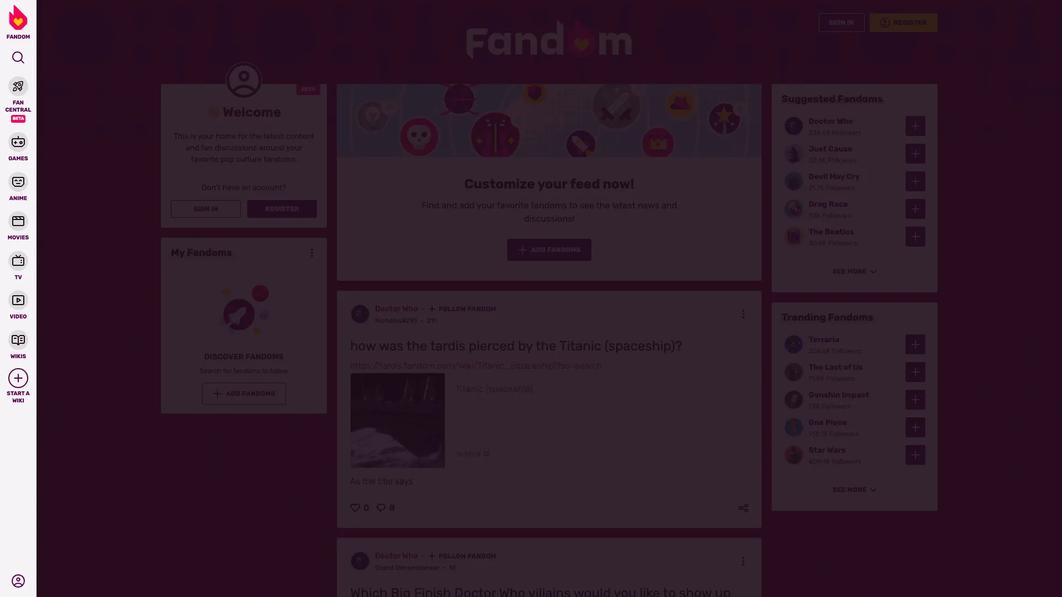 Task type: describe. For each thing, give the bounding box(es) containing it.
video
[[10, 314, 27, 320]]

news
[[638, 200, 660, 211]]

add
[[459, 200, 475, 211]]

title
[[378, 476, 393, 487]]

the inside find and add your favorite fandoms to see the latest news and discussions!
[[596, 200, 610, 211]]

an
[[242, 183, 251, 193]]

doctor who for nicholas8293
[[375, 304, 418, 314]]

small image inside 'start a wiki' link
[[13, 374, 23, 384]]

discussions!
[[524, 214, 575, 224]]

video link
[[0, 289, 37, 321]]

sign in link for the bottom register link
[[171, 201, 241, 218]]

suggested
[[782, 93, 836, 105]]

my fandoms
[[171, 247, 232, 259]]

doctor who for grand dimenisioneer
[[375, 552, 418, 561]]

trending fandoms
[[782, 312, 874, 324]]

was
[[379, 339, 404, 354]]

fandom navigation element
[[0, 5, 37, 405]]

nicholas8293 link
[[375, 317, 418, 325]]

search image
[[12, 51, 25, 64]]

your up fan
[[198, 132, 214, 141]]

fandom
[[6, 34, 30, 40]]

start a wiki link
[[0, 369, 37, 405]]

2 horizontal spatial and
[[662, 200, 677, 211]]

tv link
[[0, 250, 37, 281]]

fandoms right the trending
[[829, 312, 874, 324]]

pop
[[221, 155, 234, 165]]

is
[[190, 132, 196, 141]]

and inside this is your home for the latest content and fan discussions around your favorite pop culture fandoms.
[[186, 144, 199, 153]]

2 horizontal spatial small image
[[739, 557, 749, 567]]

1 vertical spatial add fandoms button
[[202, 383, 286, 405]]

fandom for 1d
[[468, 553, 497, 560]]

small image for 8
[[376, 503, 386, 513]]

welcome
[[223, 105, 281, 120]]

doctor for grand dimenisioneer
[[375, 552, 401, 561]]

the right by
[[536, 339, 557, 354]]

0 horizontal spatial titanic
[[456, 384, 484, 395]]

tardis
[[456, 451, 481, 459]]

0 vertical spatial register link
[[870, 13, 938, 32]]

add for the topmost add fandoms button
[[532, 246, 546, 254]]

tv
[[15, 274, 22, 281]]

follow for 21h
[[439, 305, 466, 313]]

follow fandom button for 21h
[[427, 304, 498, 314]]

dimenisioneer
[[395, 564, 440, 572]]

1 horizontal spatial sign
[[829, 19, 846, 27]]

fandom for 21h
[[468, 305, 497, 313]]

fandoms inside find and add your favorite fandoms to see the latest news and discussions!
[[531, 200, 567, 211]]

21h
[[427, 317, 438, 325]]

doctor who button for nicholas8293
[[375, 304, 427, 314]]

grand dimenisioneer link
[[375, 564, 440, 572]]

8 button
[[376, 503, 395, 513]]

don't
[[202, 183, 221, 193]]

customize your feed now!
[[465, 177, 635, 192]]

add for the bottommost add fandoms button
[[226, 390, 241, 398]]

0 vertical spatial titanic
[[560, 339, 602, 354]]

grand dimenisioneer
[[375, 564, 440, 572]]

pierced
[[469, 339, 515, 354]]

a
[[26, 391, 30, 397]]

beta
[[12, 116, 24, 121]]

games link
[[0, 131, 37, 162]]

latest inside find and add your favorite fandoms to see the latest news and discussions!
[[612, 200, 636, 211]]

fandom link
[[0, 5, 37, 40]]

pokeball image image
[[219, 285, 269, 335]]

doctor who image
[[350, 552, 370, 571]]

customize
[[465, 177, 535, 192]]

wiki
[[12, 398, 24, 404]]

register for the top register link
[[894, 19, 928, 27]]

see
[[580, 200, 595, 211]]

nicholas8293
[[375, 317, 418, 325]]

doctor who image
[[350, 304, 370, 324]]

titanic (spaceship) image
[[351, 374, 445, 468]]

start
[[7, 391, 25, 397]]

wikis
[[10, 353, 26, 360]]

as
[[350, 476, 360, 487]]

have
[[223, 183, 240, 193]]

the right as at the bottom of page
[[363, 476, 376, 487]]

central
[[5, 107, 31, 113]]

anime
[[9, 195, 27, 202]]

start a wiki
[[7, 391, 30, 404]]

find
[[422, 200, 440, 211]]

0
[[364, 503, 369, 513]]

0 vertical spatial add fandoms button
[[508, 239, 591, 261]]

the inside this is your home for the latest content and fan discussions around your favorite pop culture fandoms.
[[250, 132, 262, 141]]

fandoms inside the discover fandoms search for fandoms to follow
[[233, 368, 260, 375]]

titanic (spaceship)
[[456, 384, 533, 395]]

as the title says
[[350, 476, 413, 487]]

this is your home for the latest content and fan discussions around your favorite pop culture fandoms.
[[174, 132, 315, 165]]

doctor who button for grand dimenisioneer
[[375, 552, 427, 562]]



Task type: vqa. For each thing, say whether or not it's contained in the screenshot.
bottommost Bros.
no



Task type: locate. For each thing, give the bounding box(es) containing it.
1 vertical spatial follow fandom button
[[427, 552, 498, 562]]

the right was
[[407, 339, 427, 354]]

2 who from the top
[[402, 552, 418, 561]]

doctor for nicholas8293
[[375, 304, 401, 314]]

for
[[238, 132, 248, 141], [223, 368, 232, 375]]

0 vertical spatial doctor
[[375, 304, 401, 314]]

2 fandom from the top
[[468, 553, 497, 560]]

1 vertical spatial sign in link
[[171, 201, 241, 218]]

1 horizontal spatial sign in
[[829, 19, 855, 27]]

to inside find and add your favorite fandoms to see the latest news and discussions!
[[569, 200, 578, 211]]

how
[[350, 339, 376, 354]]

0 horizontal spatial favorite
[[191, 155, 219, 165]]

1d
[[449, 564, 456, 572]]

fandoms down the discover
[[233, 368, 260, 375]]

add fandoms button down the discover fandoms search for fandoms to follow at the bottom of the page
[[202, 383, 286, 405]]

and left add
[[442, 200, 457, 211]]

in
[[847, 19, 855, 27], [211, 206, 218, 213]]

culture
[[236, 155, 262, 165]]

1 doctor who button from the top
[[375, 304, 427, 314]]

titanic down https://tardis.fandom.com/wiki/titanic_(spaceship)?so=search link
[[456, 384, 484, 395]]

1 vertical spatial for
[[223, 368, 232, 375]]

1 horizontal spatial add
[[532, 246, 546, 254]]

fandoms right "my"
[[187, 247, 232, 259]]

0 horizontal spatial add fandoms
[[226, 390, 275, 398]]

add fandoms button
[[508, 239, 591, 261], [202, 383, 286, 405]]

(spaceship)
[[486, 384, 533, 395]]

add fandoms down the discover fandoms search for fandoms to follow at the bottom of the page
[[226, 390, 275, 398]]

1 follow fandom button from the top
[[427, 304, 498, 314]]

small image inside 8 button
[[376, 503, 386, 513]]

0 vertical spatial doctor who button
[[375, 304, 427, 314]]

latest up around
[[264, 132, 284, 141]]

feed
[[570, 177, 600, 192]]

who up grand dimenisioneer
[[402, 552, 418, 561]]

follow fandom up tardis
[[439, 305, 497, 313]]

1 doctor from the top
[[375, 304, 401, 314]]

to left see
[[569, 200, 578, 211]]

0 vertical spatial add fandoms
[[532, 246, 581, 254]]

0 horizontal spatial fandoms
[[233, 368, 260, 375]]

0 vertical spatial favorite
[[191, 155, 219, 165]]

fandoms
[[838, 93, 883, 105], [548, 246, 581, 254], [187, 247, 232, 259], [829, 312, 874, 324], [246, 353, 284, 362], [242, 390, 275, 398]]

who for grand dimenisioneer
[[402, 552, 418, 561]]

follow for 1d
[[439, 553, 466, 560]]

0 vertical spatial who
[[402, 304, 418, 314]]

0 vertical spatial register
[[894, 19, 928, 27]]

my
[[171, 247, 185, 259]]

0 vertical spatial follow
[[439, 305, 466, 313]]

follow fandom for 1d
[[439, 553, 497, 560]]

doctor who up grand dimenisioneer
[[375, 552, 418, 561]]

who
[[402, 304, 418, 314], [402, 552, 418, 561]]

add fandoms button down discussions!
[[508, 239, 591, 261]]

the
[[250, 132, 262, 141], [596, 200, 610, 211], [407, 339, 427, 354], [536, 339, 557, 354], [363, 476, 376, 487]]

and
[[186, 144, 199, 153], [442, 200, 457, 211], [662, 200, 677, 211]]

follow up 1d
[[439, 553, 466, 560]]

movies
[[8, 235, 29, 241]]

register for the bottom register link
[[265, 206, 299, 213]]

1 vertical spatial to
[[262, 368, 268, 375]]

0 horizontal spatial to
[[262, 368, 268, 375]]

for down the discover
[[223, 368, 232, 375]]

titanic right by
[[560, 339, 602, 354]]

to
[[569, 200, 578, 211], [262, 368, 268, 375]]

add fandoms for the topmost add fandoms button
[[532, 246, 581, 254]]

1 vertical spatial in
[[211, 206, 218, 213]]

1 vertical spatial favorite
[[497, 200, 529, 211]]

tardis
[[430, 339, 466, 354]]

1 horizontal spatial add fandoms button
[[508, 239, 591, 261]]

1 fandom from the top
[[468, 305, 497, 313]]

games
[[8, 156, 28, 162]]

1 horizontal spatial to
[[569, 200, 578, 211]]

account?
[[253, 183, 286, 193]]

discover
[[204, 353, 244, 362]]

fandoms inside the discover fandoms search for fandoms to follow
[[246, 353, 284, 362]]

for up discussions
[[238, 132, 248, 141]]

your right add
[[477, 200, 495, 211]]

👋 welcome
[[207, 105, 281, 120]]

https://tardis.fandom.com/wiki/titanic_(spaceship)?so=search link
[[350, 361, 602, 372]]

1 vertical spatial add fandoms
[[226, 390, 275, 398]]

to inside the discover fandoms search for fandoms to follow
[[262, 368, 268, 375]]

favorite down customize
[[497, 200, 529, 211]]

in for the bottom register link
[[211, 206, 218, 213]]

small image inside 0 button
[[350, 503, 360, 513]]

0 button
[[350, 503, 369, 513]]

add
[[532, 246, 546, 254], [226, 390, 241, 398]]

1 who from the top
[[402, 304, 418, 314]]

1 vertical spatial register link
[[247, 201, 317, 218]]

now!
[[603, 177, 635, 192]]

0 vertical spatial sign in link
[[819, 13, 865, 32]]

who for nicholas8293
[[402, 304, 418, 314]]

0 horizontal spatial register
[[265, 206, 299, 213]]

for inside the discover fandoms search for fandoms to follow
[[223, 368, 232, 375]]

who up nicholas8293
[[402, 304, 418, 314]]

your up find and add your favorite fandoms to see the latest news and discussions!
[[538, 177, 568, 192]]

fandoms up follow
[[246, 353, 284, 362]]

favorite inside find and add your favorite fandoms to see the latest news and discussions!
[[497, 200, 529, 211]]

0 vertical spatial for
[[238, 132, 248, 141]]

1 vertical spatial latest
[[612, 200, 636, 211]]

1 horizontal spatial favorite
[[497, 200, 529, 211]]

fandoms.
[[264, 155, 297, 165]]

0 vertical spatial to
[[569, 200, 578, 211]]

discussions
[[215, 144, 257, 153]]

small image
[[307, 248, 317, 258], [739, 309, 749, 319], [13, 374, 23, 384], [739, 503, 749, 513]]

0 vertical spatial in
[[847, 19, 855, 27]]

search
[[200, 368, 221, 375]]

0 horizontal spatial sign in link
[[171, 201, 241, 218]]

1 vertical spatial add
[[226, 390, 241, 398]]

doctor
[[375, 304, 401, 314], [375, 552, 401, 561]]

1 horizontal spatial register
[[894, 19, 928, 27]]

to left follow
[[262, 368, 268, 375]]

0 vertical spatial sign
[[829, 19, 846, 27]]

sign in link
[[819, 13, 865, 32], [171, 201, 241, 218]]

1 vertical spatial sign
[[193, 206, 210, 213]]

add fandoms for the bottommost add fandoms button
[[226, 390, 275, 398]]

movies link
[[0, 210, 37, 242]]

1 horizontal spatial register link
[[870, 13, 938, 32]]

8
[[389, 503, 395, 513]]

grand
[[375, 564, 394, 572]]

find and add your favorite fandoms to see the latest news and discussions!
[[422, 200, 677, 224]]

0 horizontal spatial and
[[186, 144, 199, 153]]

and down the is
[[186, 144, 199, 153]]

anime link
[[0, 171, 37, 202]]

suggested fandoms
[[782, 93, 883, 105]]

https://tardis.fandom.com/wiki/titanic_(spaceship)?so=search
[[350, 361, 602, 372]]

add fandoms
[[532, 246, 581, 254], [226, 390, 275, 398]]

1 vertical spatial doctor who button
[[375, 552, 427, 562]]

titanic
[[560, 339, 602, 354], [456, 384, 484, 395]]

discover fandoms search for fandoms to follow
[[200, 353, 288, 375]]

doctor who up nicholas8293
[[375, 304, 418, 314]]

1 horizontal spatial small image
[[376, 503, 386, 513]]

1 horizontal spatial latest
[[612, 200, 636, 211]]

fandoms right suggested
[[838, 93, 883, 105]]

0 horizontal spatial add
[[226, 390, 241, 398]]

small image for 0
[[350, 503, 360, 513]]

2 follow fandom from the top
[[439, 553, 497, 560]]

and right news
[[662, 200, 677, 211]]

in for the top register link
[[847, 19, 855, 27]]

add down the discover fandoms search for fandoms to follow at the bottom of the page
[[226, 390, 241, 398]]

fan central beta
[[5, 100, 31, 121]]

favorite inside this is your home for the latest content and fan discussions around your favorite pop culture fandoms.
[[191, 155, 219, 165]]

follow fandom button for 1d
[[427, 552, 498, 562]]

sign in link for the top register link
[[819, 13, 865, 32]]

0 vertical spatial fandoms
[[531, 200, 567, 211]]

register
[[894, 19, 928, 27], [265, 206, 299, 213]]

2 doctor who button from the top
[[375, 552, 427, 562]]

latest inside this is your home for the latest content and fan discussions around your favorite pop culture fandoms.
[[264, 132, 284, 141]]

trending
[[782, 312, 826, 324]]

0 horizontal spatial register link
[[247, 201, 317, 218]]

by
[[518, 339, 533, 354]]

follow
[[270, 368, 288, 375]]

fandoms down follow
[[242, 390, 275, 398]]

follow fandom button up 1d
[[427, 552, 498, 562]]

0 vertical spatial latest
[[264, 132, 284, 141]]

empty state image
[[337, 84, 762, 157]]

follow fandom
[[439, 305, 497, 313], [439, 553, 497, 560]]

(spaceship)?
[[605, 339, 683, 354]]

1 vertical spatial fandom
[[468, 553, 497, 560]]

0 horizontal spatial latest
[[264, 132, 284, 141]]

0 vertical spatial follow fandom
[[439, 305, 497, 313]]

around
[[259, 144, 285, 153]]

doctor who
[[375, 304, 418, 314], [375, 552, 418, 561]]

0 vertical spatial sign in
[[829, 19, 855, 27]]

2 follow from the top
[[439, 553, 466, 560]]

follow fandom button up 21h
[[427, 304, 498, 314]]

1 vertical spatial fandoms
[[233, 368, 260, 375]]

doctor up nicholas8293
[[375, 304, 401, 314]]

1 horizontal spatial fandoms
[[531, 200, 567, 211]]

1 horizontal spatial for
[[238, 132, 248, 141]]

follow fandom up 1d
[[439, 553, 497, 560]]

fan
[[13, 100, 24, 106]]

1 vertical spatial register
[[265, 206, 299, 213]]

2 doctor who from the top
[[375, 552, 418, 561]]

latest down now!
[[612, 200, 636, 211]]

small image
[[350, 503, 360, 513], [376, 503, 386, 513], [739, 557, 749, 567]]

1 vertical spatial doctor
[[375, 552, 401, 561]]

2 doctor from the top
[[375, 552, 401, 561]]

fandoms down discussions!
[[548, 246, 581, 254]]

home
[[216, 132, 236, 141]]

1 horizontal spatial titanic
[[560, 339, 602, 354]]

1 vertical spatial follow fandom
[[439, 553, 497, 560]]

1 horizontal spatial in
[[847, 19, 855, 27]]

0 vertical spatial doctor who
[[375, 304, 418, 314]]

your inside find and add your favorite fandoms to see the latest news and discussions!
[[477, 200, 495, 211]]

1 horizontal spatial sign in link
[[819, 13, 865, 32]]

1 doctor who from the top
[[375, 304, 418, 314]]

the up around
[[250, 132, 262, 141]]

0 vertical spatial fandom
[[468, 305, 497, 313]]

👋
[[207, 105, 220, 120]]

0 horizontal spatial add fandoms button
[[202, 383, 286, 405]]

follow fandom for 21h
[[439, 305, 497, 313]]

beta
[[301, 86, 316, 93]]

0 horizontal spatial sign
[[193, 206, 210, 213]]

favorite down fan
[[191, 155, 219, 165]]

0 vertical spatial add
[[532, 246, 546, 254]]

fan
[[201, 144, 213, 153]]

tiny image
[[484, 450, 491, 457]]

register link
[[870, 13, 938, 32], [247, 201, 317, 218]]

follow up tardis
[[439, 305, 466, 313]]

the right see
[[596, 200, 610, 211]]

0 horizontal spatial small image
[[350, 503, 360, 513]]

1 vertical spatial doctor who
[[375, 552, 418, 561]]

doctor who button up grand dimenisioneer
[[375, 552, 427, 562]]

for inside this is your home for the latest content and fan discussions around your favorite pop culture fandoms.
[[238, 132, 248, 141]]

your down content
[[286, 144, 302, 153]]

follow
[[439, 305, 466, 313], [439, 553, 466, 560]]

1 vertical spatial titanic
[[456, 384, 484, 395]]

0 horizontal spatial in
[[211, 206, 218, 213]]

1 vertical spatial who
[[402, 552, 418, 561]]

favorite
[[191, 155, 219, 165], [497, 200, 529, 211]]

fandoms
[[531, 200, 567, 211], [233, 368, 260, 375]]

1 follow from the top
[[439, 305, 466, 313]]

fandoms up discussions!
[[531, 200, 567, 211]]

1 vertical spatial follow
[[439, 553, 466, 560]]

add fandoms down discussions!
[[532, 246, 581, 254]]

2 follow fandom button from the top
[[427, 552, 498, 562]]

says
[[395, 476, 413, 487]]

how was the tardis pierced by the titanic (spaceship)?
[[350, 339, 683, 354]]

add down discussions!
[[532, 246, 546, 254]]

doctor up grand
[[375, 552, 401, 561]]

this
[[174, 132, 188, 141]]

1 vertical spatial sign in
[[193, 206, 218, 213]]

1 horizontal spatial and
[[442, 200, 457, 211]]

1 follow fandom from the top
[[439, 305, 497, 313]]

0 vertical spatial follow fandom button
[[427, 304, 498, 314]]

1 horizontal spatial add fandoms
[[532, 246, 581, 254]]

don't have an account?
[[202, 183, 286, 193]]

0 horizontal spatial for
[[223, 368, 232, 375]]

latest
[[264, 132, 284, 141], [612, 200, 636, 211]]

0 horizontal spatial sign in
[[193, 206, 218, 213]]

sign in
[[829, 19, 855, 27], [193, 206, 218, 213]]

doctor who button
[[375, 304, 427, 314], [375, 552, 427, 562]]

how was the tardis pierced by the titanic (spaceship)? link
[[350, 337, 749, 357]]

content
[[286, 132, 315, 141]]

doctor who button up nicholas8293
[[375, 304, 427, 314]]



